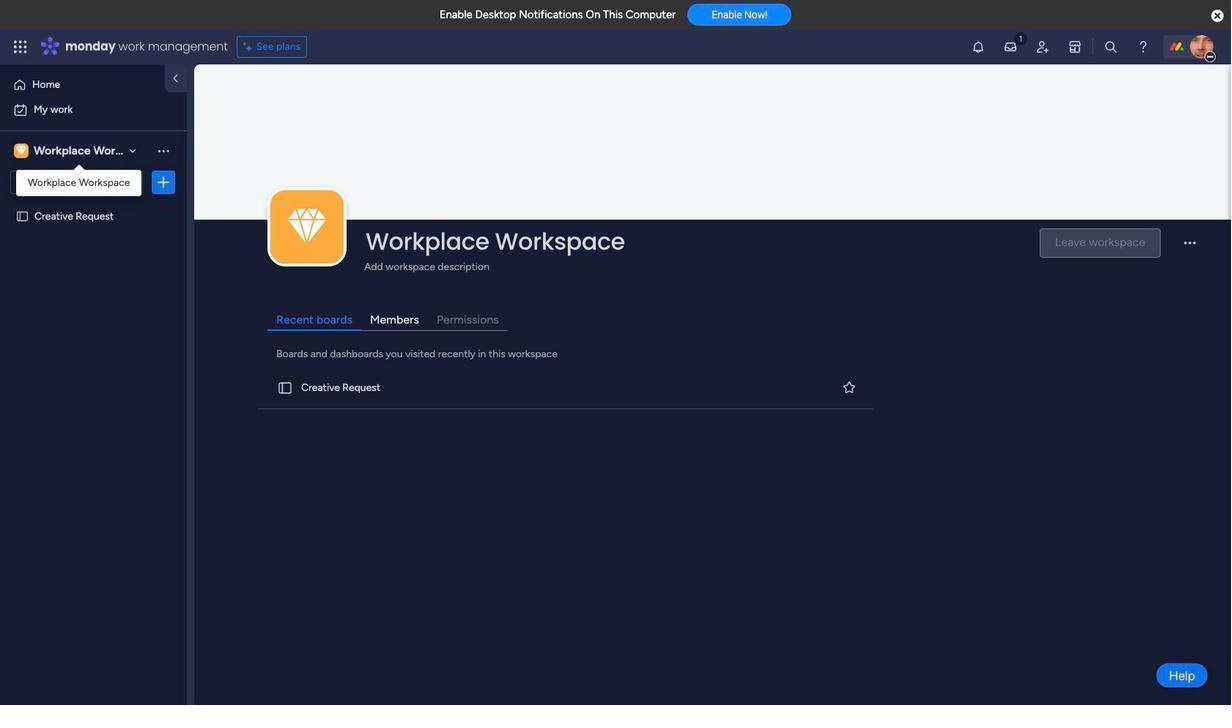 Task type: describe. For each thing, give the bounding box(es) containing it.
options image
[[156, 175, 171, 190]]

workspace image
[[16, 143, 26, 159]]

1 horizontal spatial public board image
[[277, 380, 293, 396]]

invite members image
[[1035, 40, 1050, 54]]

0 vertical spatial option
[[9, 73, 156, 97]]

james peterson image
[[1190, 35, 1214, 59]]

Search in workspace field
[[31, 174, 122, 191]]

v2 ellipsis image
[[1184, 242, 1196, 255]]

update feed image
[[1003, 40, 1018, 54]]

select product image
[[13, 40, 28, 54]]

1 image
[[1014, 30, 1027, 47]]



Task type: vqa. For each thing, say whether or not it's contained in the screenshot.
field
yes



Task type: locate. For each thing, give the bounding box(es) containing it.
monday marketplace image
[[1068, 40, 1082, 54]]

2 vertical spatial option
[[0, 203, 187, 206]]

workspace options image
[[156, 143, 171, 158]]

list box
[[0, 200, 187, 426]]

help image
[[1136, 40, 1151, 54]]

0 horizontal spatial public board image
[[15, 209, 29, 223]]

0 vertical spatial public board image
[[15, 209, 29, 223]]

workspace image
[[14, 143, 29, 159], [270, 190, 344, 264], [288, 198, 326, 256]]

1 vertical spatial option
[[9, 98, 178, 122]]

dapulse close image
[[1211, 9, 1224, 23]]

notifications image
[[971, 40, 986, 54]]

None field
[[362, 226, 1027, 257]]

search everything image
[[1104, 40, 1118, 54]]

workspace selection element
[[14, 142, 153, 160]]

see plans image
[[243, 39, 256, 55]]

add to favorites image
[[842, 381, 857, 395]]

1 vertical spatial public board image
[[277, 380, 293, 396]]

public board image
[[15, 209, 29, 223], [277, 380, 293, 396]]

option
[[9, 73, 156, 97], [9, 98, 178, 122], [0, 203, 187, 206]]



